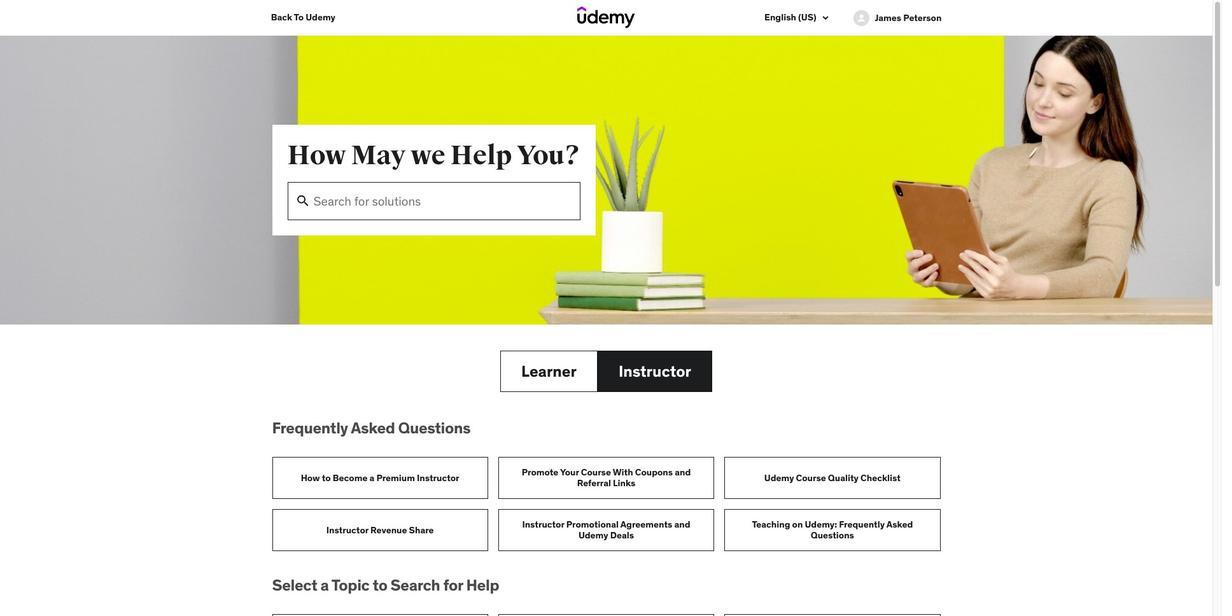 Task type: vqa. For each thing, say whether or not it's contained in the screenshot.
2nd Infringing from the bottom of the Trust & Safety main content
no



Task type: describe. For each thing, give the bounding box(es) containing it.
promote
[[522, 467, 559, 478]]

you?
[[517, 140, 581, 172]]

Search search field
[[288, 182, 581, 220]]

0 horizontal spatial questions
[[398, 419, 471, 438]]

links
[[613, 478, 636, 489]]

udemy:
[[805, 519, 838, 531]]

english (us) link
[[765, 12, 829, 25]]

english (us)
[[765, 12, 819, 23]]

udemy course quality checklist link
[[725, 457, 941, 499]]

for
[[444, 576, 463, 595]]

james
[[875, 12, 902, 24]]

instructor for instructor
[[619, 362, 692, 382]]

with
[[613, 467, 634, 478]]

we
[[411, 140, 446, 172]]

learner
[[522, 362, 577, 382]]

james peterson
[[875, 12, 942, 24]]

and inside promote your course with coupons and referral links
[[675, 467, 691, 478]]

may
[[351, 140, 406, 172]]

instructor for instructor revenue share
[[327, 525, 369, 536]]

topic
[[332, 576, 370, 595]]

english
[[765, 12, 797, 23]]

how for how to become a premium instructor
[[301, 472, 320, 484]]

0 vertical spatial a
[[370, 472, 375, 484]]

coupons
[[636, 467, 673, 478]]

instructor promotional agreements and udemy deals
[[523, 519, 691, 541]]

none search field inside how may we help you? main content
[[288, 172, 581, 220]]

instructor revenue share
[[327, 525, 434, 536]]

on
[[793, 519, 803, 531]]

agreements
[[621, 519, 673, 531]]

teaching on udemy: frequently asked questions
[[752, 519, 914, 541]]

quality
[[829, 472, 859, 484]]

frequently asked questions
[[272, 419, 471, 438]]

become
[[333, 472, 368, 484]]

udemy inside "instructor promotional agreements and udemy deals"
[[579, 530, 609, 541]]

1 horizontal spatial to
[[373, 576, 388, 595]]

questions inside teaching on udemy: frequently asked questions
[[811, 530, 855, 541]]

(us)
[[799, 12, 817, 23]]

how may we help you? heading
[[288, 140, 581, 172]]

1 vertical spatial help
[[467, 576, 499, 595]]

promote your course with coupons and referral links link
[[499, 457, 715, 499]]



Task type: locate. For each thing, give the bounding box(es) containing it.
0 vertical spatial and
[[675, 467, 691, 478]]

questions
[[398, 419, 471, 438], [811, 530, 855, 541]]

how
[[288, 140, 346, 172], [301, 472, 320, 484]]

instructor
[[619, 362, 692, 382], [417, 472, 460, 484], [523, 519, 565, 531], [327, 525, 369, 536]]

questions right "on"
[[811, 530, 855, 541]]

course right 'your'
[[581, 467, 611, 478]]

udemy
[[306, 11, 336, 23], [765, 472, 795, 484], [579, 530, 609, 541]]

1 vertical spatial a
[[321, 576, 329, 595]]

1 horizontal spatial a
[[370, 472, 375, 484]]

None search field
[[288, 172, 581, 220]]

course left quality
[[797, 472, 827, 484]]

and right agreements at bottom right
[[675, 519, 691, 531]]

to left "become"
[[322, 472, 331, 484]]

teaching on udemy: frequently asked questions link
[[725, 510, 941, 552]]

to
[[322, 472, 331, 484], [373, 576, 388, 595]]

and inside "instructor promotional agreements and udemy deals"
[[675, 519, 691, 531]]

1 vertical spatial questions
[[811, 530, 855, 541]]

0 vertical spatial help
[[451, 140, 512, 172]]

how may we help you?
[[288, 140, 581, 172]]

your
[[560, 467, 579, 478]]

to right topic
[[373, 576, 388, 595]]

0 vertical spatial how
[[288, 140, 346, 172]]

udemy left deals on the bottom
[[579, 530, 609, 541]]

referral
[[577, 478, 611, 489]]

asked up how to become a premium instructor
[[351, 419, 395, 438]]

0 horizontal spatial frequently
[[272, 419, 348, 438]]

asked
[[351, 419, 395, 438], [887, 519, 914, 531]]

a left topic
[[321, 576, 329, 595]]

1 vertical spatial udemy
[[765, 472, 795, 484]]

back to udemy
[[271, 11, 336, 23]]

0 horizontal spatial a
[[321, 576, 329, 595]]

1 horizontal spatial asked
[[887, 519, 914, 531]]

how for how may we help you?
[[288, 140, 346, 172]]

promote your course with coupons and referral links
[[522, 467, 691, 489]]

0 vertical spatial frequently
[[272, 419, 348, 438]]

1 horizontal spatial frequently
[[840, 519, 885, 531]]

checklist
[[861, 472, 901, 484]]

1 horizontal spatial udemy
[[579, 530, 609, 541]]

asked inside teaching on udemy: frequently asked questions
[[887, 519, 914, 531]]

search
[[391, 576, 440, 595]]

back to udemy link
[[271, 0, 336, 35]]

instructor promotional agreements and udemy deals link
[[499, 510, 715, 552]]

0 vertical spatial questions
[[398, 419, 471, 438]]

revenue
[[371, 525, 407, 536]]

select
[[272, 576, 318, 595]]

help
[[451, 140, 512, 172], [467, 576, 499, 595]]

learner link
[[501, 351, 598, 393]]

instructor link
[[598, 351, 713, 393]]

a
[[370, 472, 375, 484], [321, 576, 329, 595]]

2 horizontal spatial udemy
[[765, 472, 795, 484]]

share
[[409, 525, 434, 536]]

to
[[294, 11, 304, 23]]

0 horizontal spatial udemy
[[306, 11, 336, 23]]

0 horizontal spatial to
[[322, 472, 331, 484]]

instructor for instructor promotional agreements and udemy deals
[[523, 519, 565, 531]]

instructor revenue share link
[[272, 510, 488, 552]]

asked down checklist
[[887, 519, 914, 531]]

course
[[581, 467, 611, 478], [797, 472, 827, 484]]

1 vertical spatial how
[[301, 472, 320, 484]]

help right for
[[467, 576, 499, 595]]

how left "become"
[[301, 472, 320, 484]]

back
[[271, 11, 292, 23]]

0 vertical spatial to
[[322, 472, 331, 484]]

how to become a premium instructor
[[301, 472, 460, 484]]

questions up premium
[[398, 419, 471, 438]]

teaching
[[752, 519, 791, 531]]

frequently
[[272, 419, 348, 438], [840, 519, 885, 531]]

peterson
[[904, 12, 942, 24]]

premium
[[377, 472, 415, 484]]

select a topic to search for help
[[272, 576, 499, 595]]

udemy up teaching in the bottom of the page
[[765, 472, 795, 484]]

0 vertical spatial udemy
[[306, 11, 336, 23]]

promotional
[[567, 519, 619, 531]]

1 horizontal spatial questions
[[811, 530, 855, 541]]

udemy course quality checklist
[[765, 472, 901, 484]]

0 horizontal spatial course
[[581, 467, 611, 478]]

homepage banner image
[[0, 35, 1213, 325]]

0 horizontal spatial asked
[[351, 419, 395, 438]]

1 horizontal spatial course
[[797, 472, 827, 484]]

1 vertical spatial to
[[373, 576, 388, 595]]

deals
[[611, 530, 634, 541]]

help right we
[[451, 140, 512, 172]]

1 vertical spatial frequently
[[840, 519, 885, 531]]

0 vertical spatial asked
[[351, 419, 395, 438]]

how left may
[[288, 140, 346, 172]]

and right coupons
[[675, 467, 691, 478]]

a right "become"
[[370, 472, 375, 484]]

1 vertical spatial and
[[675, 519, 691, 531]]

and
[[675, 467, 691, 478], [675, 519, 691, 531]]

udemy right to
[[306, 11, 336, 23]]

how may we help you? main content
[[0, 35, 1213, 617]]

course inside promote your course with coupons and referral links
[[581, 467, 611, 478]]

instructor inside "instructor promotional agreements and udemy deals"
[[523, 519, 565, 531]]

james peterson image
[[854, 10, 870, 26]]

1 vertical spatial asked
[[887, 519, 914, 531]]

how to become a premium instructor link
[[272, 457, 488, 499]]

frequently inside teaching on udemy: frequently asked questions
[[840, 519, 885, 531]]

2 vertical spatial udemy
[[579, 530, 609, 541]]



